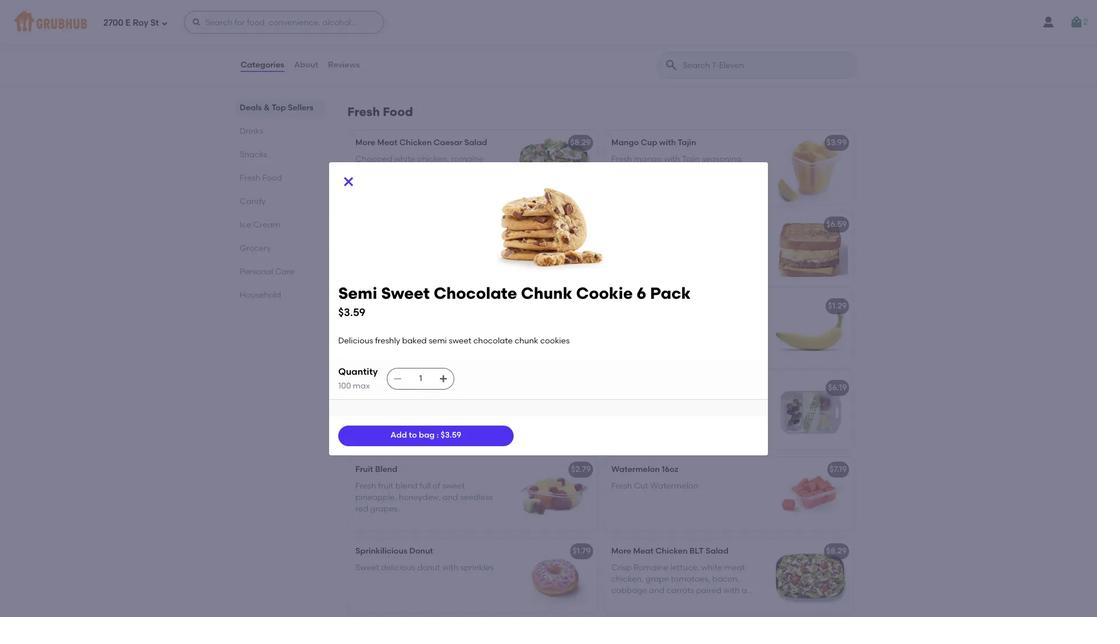 Task type: vqa. For each thing, say whether or not it's contained in the screenshot.
No 1 Sushi THE 45–60
no



Task type: locate. For each thing, give the bounding box(es) containing it.
cut
[[634, 481, 649, 491]]

semi for semi sweet chocolate chunk cookie 6 pack
[[356, 383, 375, 393]]

caesar down the parmesan,
[[442, 177, 471, 187]]

6 inside semi sweet chocolate chunk cookie 6 pack $3.59
[[637, 283, 647, 303]]

3oz up provolone,
[[612, 399, 625, 409]]

fresh mango with tajin seasoning.
[[612, 154, 744, 164]]

white down more meat chicken caesar salad
[[394, 154, 415, 164]]

$1.79
[[573, 220, 591, 229], [573, 547, 591, 556]]

ranch
[[648, 598, 671, 607]]

10pc
[[418, 301, 437, 311]]

of
[[684, 31, 692, 41], [433, 481, 441, 491]]

sweet down semi sweet chocolate chunk cookie 6 pack
[[466, 399, 489, 409]]

7-select bayou blaze new orleans style ripple potato chips 2.5oz image
[[512, 8, 598, 82]]

personal care
[[240, 267, 295, 277]]

freshly down mini
[[375, 336, 400, 346]]

0 horizontal spatial of
[[433, 481, 441, 491]]

white up bacon,
[[702, 563, 723, 573]]

new right spicy
[[378, 31, 396, 41]]

sweet inside fresh fruit blend full of sweet pineapple, honeydew, and seedless red grapes.
[[442, 481, 465, 491]]

$3.59
[[570, 301, 591, 311], [338, 306, 366, 319], [441, 431, 461, 440]]

salad up romaine
[[464, 138, 487, 148]]

1 horizontal spatial pack
[[650, 283, 691, 303]]

0 horizontal spatial svg image
[[342, 175, 356, 188]]

1 vertical spatial sweet
[[466, 399, 489, 409]]

$8.29
[[571, 138, 591, 148], [827, 547, 847, 556]]

1 horizontal spatial white
[[702, 563, 723, 573]]

glazed donut image
[[512, 212, 598, 287]]

lettuce,
[[356, 166, 385, 175], [671, 563, 700, 573]]

fresh for fresh fruit blend full of sweet pineapple, honeydew, and seedless red grapes.
[[356, 481, 376, 491]]

with right mango
[[664, 154, 680, 164]]

0 vertical spatial lettuce,
[[356, 166, 385, 175]]

0 horizontal spatial cookie
[[474, 383, 501, 393]]

food up more meat chicken caesar salad
[[383, 105, 413, 119]]

meat up romaine
[[633, 547, 654, 556]]

select
[[363, 15, 387, 25], [619, 383, 643, 393]]

new up the style
[[439, 15, 457, 25]]

select up 'snack'
[[619, 383, 643, 393]]

pack inside semi sweet chocolate chunk cookie 6 pack $3.59
[[650, 283, 691, 303]]

1 vertical spatial 6
[[503, 383, 508, 393]]

fresh left cut
[[612, 481, 632, 491]]

sweet up taco
[[381, 283, 430, 303]]

1 horizontal spatial meat
[[633, 547, 654, 556]]

svg image right input item quantity number field
[[439, 374, 448, 384]]

top
[[272, 103, 286, 113]]

provolone
[[717, 383, 756, 393]]

chocolate down semi sweet chocolate chunk cookie 6 pack $3.59
[[474, 336, 513, 346]]

chicken,
[[417, 154, 449, 164], [612, 574, 644, 584]]

1 vertical spatial select
[[619, 383, 643, 393]]

1 vertical spatial meat
[[633, 547, 654, 556]]

sweet up seedless
[[442, 481, 465, 491]]

spicy new orleans style ripple potato chips
[[356, 31, 500, 53]]

sweet down sprinkilicious
[[356, 563, 379, 573]]

0 horizontal spatial $8.29
[[571, 138, 591, 148]]

0 vertical spatial watermelon
[[612, 465, 660, 475]]

1 vertical spatial svg image
[[439, 374, 448, 384]]

select for snack
[[619, 383, 643, 393]]

tajin up fresh mango with tajin seasoning.
[[678, 138, 696, 148]]

$1.79 inside button
[[573, 220, 591, 229]]

1 horizontal spatial salad
[[706, 547, 729, 556]]

semi sweet chocolate chunk cookie 6 pack $3.59
[[338, 283, 691, 319]]

lettuce, inside chopped white chicken, romaine lettuce, shredded parmesan, croutons, and creamy caesar dressing.
[[356, 166, 385, 175]]

chocolate up filled
[[434, 283, 517, 303]]

meat up "chopped"
[[377, 138, 398, 148]]

0 horizontal spatial chocolate
[[356, 411, 395, 421]]

0 vertical spatial fresh food
[[348, 105, 413, 119]]

2 vertical spatial sweet
[[442, 481, 465, 491]]

delicious down crispy
[[338, 336, 373, 346]]

delicious down max
[[356, 399, 390, 409]]

1 horizontal spatial $3.59
[[441, 431, 461, 440]]

care
[[276, 267, 295, 277]]

potato
[[539, 15, 566, 25]]

3oz inside 3oz snack tray with salami, provolone, and olives
[[612, 399, 625, 409]]

1 vertical spatial delicious
[[356, 399, 390, 409]]

semi up crispy
[[338, 283, 377, 303]]

seasoning.
[[702, 154, 744, 164]]

olives
[[758, 383, 782, 393], [671, 411, 695, 421]]

0 vertical spatial olives
[[758, 383, 782, 393]]

fresh inside tab
[[240, 173, 261, 183]]

more meat chicken blt salad image
[[768, 539, 854, 614]]

select up spicy
[[363, 15, 387, 25]]

and down "tray"
[[654, 411, 669, 421]]

tajin left seasoning.
[[682, 154, 700, 164]]

0 horizontal spatial 7-
[[356, 15, 363, 25]]

baked down semi sweet chocolate chunk cookie 6 pack
[[419, 399, 444, 409]]

1 vertical spatial cookie
[[474, 383, 501, 393]]

chunk inside semi sweet chocolate chunk cookie 6 pack $3.59
[[521, 283, 573, 303]]

candy tab
[[240, 195, 320, 207]]

dressing.
[[356, 189, 390, 199]]

fresh down mango
[[612, 154, 632, 164]]

tajin for mango
[[682, 154, 700, 164]]

freshly down input item quantity number field
[[392, 399, 417, 409]]

and left seedless
[[443, 493, 458, 502]]

personal care tab
[[240, 266, 320, 278]]

semi down quantity
[[356, 383, 375, 393]]

candy
[[240, 197, 266, 206]]

orleans up potato
[[459, 15, 489, 25]]

0 vertical spatial of
[[684, 31, 692, 41]]

0 vertical spatial cookies
[[540, 336, 570, 346]]

1 horizontal spatial svg image
[[439, 374, 448, 384]]

chunk up to
[[397, 411, 420, 421]]

semi down shells
[[429, 336, 447, 346]]

delicious freshly baked semi sweet chocolate chunk cookies down filled
[[338, 336, 570, 346]]

baked down taco
[[402, 336, 427, 346]]

1 horizontal spatial 7-
[[612, 383, 619, 393]]

household tab
[[240, 289, 320, 301]]

shredded down mini
[[377, 329, 414, 339]]

chocolate up add
[[356, 411, 395, 421]]

svg image up dressing.
[[342, 175, 356, 188]]

pack for semi sweet chocolate chunk cookie 6 pack $3.59
[[650, 283, 691, 303]]

$7.19
[[830, 465, 847, 475]]

blaze
[[416, 15, 437, 25]]

fruit
[[356, 465, 373, 475]]

3oz left $6.19
[[784, 383, 798, 393]]

mango cup with tajin
[[612, 138, 696, 148]]

0 vertical spatial $8.29
[[571, 138, 591, 148]]

cookies
[[540, 336, 570, 346], [422, 411, 452, 421]]

fresh up candy
[[240, 173, 261, 183]]

cookies down semi sweet chocolate chunk cookie 6 pack $3.59
[[540, 336, 570, 346]]

beef
[[356, 301, 373, 311]]

0 vertical spatial semi
[[338, 283, 377, 303]]

0 vertical spatial chunk
[[515, 336, 538, 346]]

$3.99
[[827, 138, 847, 148]]

fresh food inside fresh food tab
[[240, 173, 282, 183]]

0 vertical spatial salad
[[464, 138, 487, 148]]

banana
[[612, 301, 643, 311]]

mango cup with tajin image
[[768, 131, 854, 205]]

lettuce, up the croutons,
[[356, 166, 385, 175]]

grapes.
[[370, 504, 400, 514]]

1 horizontal spatial fresh food
[[348, 105, 413, 119]]

chicken up chopped white chicken, romaine lettuce, shredded parmesan, croutons, and creamy caesar dressing.
[[400, 138, 432, 148]]

watermelon down 16oz
[[650, 481, 699, 491]]

$3.59 up spicy
[[338, 306, 366, 319]]

on
[[641, 43, 651, 53]]

0 vertical spatial svg image
[[342, 175, 356, 188]]

orleans down the bayou
[[398, 31, 428, 41]]

semi for semi sweet chocolate chunk cookie 6 pack $3.59
[[338, 283, 377, 303]]

lettuce, up the tomatoes,
[[671, 563, 700, 573]]

reviews button
[[328, 45, 361, 86]]

olives down salami,
[[671, 411, 695, 421]]

of inside fresh fruit blend full of sweet pineapple, honeydew, and seedless red grapes.
[[433, 481, 441, 491]]

caesar up romaine
[[434, 138, 463, 148]]

0 vertical spatial chicken
[[400, 138, 432, 148]]

1 vertical spatial chocolate
[[356, 411, 395, 421]]

watermelon 16oz
[[612, 465, 679, 475]]

1 vertical spatial chicken
[[656, 547, 688, 556]]

sweet
[[449, 336, 472, 346], [466, 399, 489, 409], [442, 481, 465, 491]]

shredded up creamy
[[387, 166, 424, 175]]

1 vertical spatial chicken,
[[612, 574, 644, 584]]

2 $1.79 from the top
[[573, 547, 591, 556]]

taco
[[400, 318, 418, 327]]

new inside spicy new orleans style ripple potato chips
[[378, 31, 396, 41]]

chicken, inside chopped white chicken, romaine lettuce, shredded parmesan, croutons, and creamy caesar dressing.
[[417, 154, 449, 164]]

meat
[[377, 138, 398, 148], [633, 547, 654, 556]]

more meat chicken caesar salad
[[356, 138, 487, 148]]

$3.59 right : at the bottom left
[[441, 431, 461, 440]]

more
[[356, 138, 375, 148], [612, 547, 632, 556]]

0 vertical spatial chocolate
[[474, 336, 513, 346]]

1 vertical spatial chocolate
[[403, 383, 444, 393]]

7-select snack trio salami provolone olives 3oz image
[[768, 376, 854, 450]]

0 vertical spatial sweet
[[449, 336, 472, 346]]

semi inside semi sweet chocolate chunk cookie 6 pack $3.59
[[338, 283, 377, 303]]

$8.29 for chopped white chicken, romaine lettuce, shredded parmesan, croutons, and creamy caesar dressing.
[[571, 138, 591, 148]]

chunk for semi sweet chocolate chunk cookie 6 pack $3.59
[[521, 283, 573, 303]]

fresh food tab
[[240, 172, 320, 184]]

shredded
[[387, 166, 424, 175], [377, 329, 414, 339]]

fresh food down snacks
[[240, 173, 282, 183]]

1 vertical spatial food
[[263, 173, 282, 183]]

more for more meat chicken blt salad
[[612, 547, 632, 556]]

with
[[660, 138, 676, 148], [664, 154, 680, 164], [464, 318, 480, 327], [669, 399, 685, 409], [442, 563, 459, 573], [724, 586, 740, 596]]

7- for 7-select snack trio salami provolone olives 3oz
[[612, 383, 619, 393]]

svg image
[[342, 175, 356, 188], [439, 374, 448, 384]]

romaine
[[634, 563, 669, 573]]

0 vertical spatial 3oz
[[784, 383, 798, 393]]

snack
[[645, 383, 670, 393]]

1 vertical spatial semi
[[356, 383, 375, 393]]

1 vertical spatial fresh food
[[240, 173, 282, 183]]

add to bag : $3.59
[[391, 431, 461, 440]]

1 horizontal spatial 3oz
[[784, 383, 798, 393]]

chocolate inside semi sweet chocolate chunk cookie 6 pack $3.59
[[434, 283, 517, 303]]

0 horizontal spatial fresh food
[[240, 173, 282, 183]]

sweet inside semi sweet chocolate chunk cookie 6 pack $3.59
[[381, 283, 430, 303]]

0 vertical spatial sweet
[[381, 283, 430, 303]]

shredded inside chopped white chicken, romaine lettuce, shredded parmesan, croutons, and creamy caesar dressing.
[[387, 166, 424, 175]]

1 vertical spatial 3oz
[[612, 399, 625, 409]]

sweet right max
[[377, 383, 401, 393]]

with right the cup
[[660, 138, 676, 148]]

salad right blt
[[706, 547, 729, 556]]

chicken
[[400, 138, 432, 148], [656, 547, 688, 556]]

1 vertical spatial white
[[702, 563, 723, 573]]

fresh food up "chopped"
[[348, 105, 413, 119]]

0 horizontal spatial 6
[[503, 383, 508, 393]]

1 vertical spatial caesar
[[442, 177, 471, 187]]

fresh
[[348, 105, 380, 119], [612, 154, 632, 164], [240, 173, 261, 183], [356, 481, 376, 491], [612, 481, 632, 491]]

of right stick at the top
[[684, 31, 692, 41]]

sprinkilicious donut
[[356, 547, 433, 556]]

with right donut at left
[[442, 563, 459, 573]]

1 vertical spatial pack
[[510, 383, 530, 393]]

roy
[[133, 18, 148, 28]]

with inside crispy mini taco shells filled with spicy shredded beef.
[[464, 318, 480, 327]]

more up the crisp
[[612, 547, 632, 556]]

cookies up : at the bottom left
[[422, 411, 452, 421]]

olives right provolone in the right bottom of the page
[[758, 383, 782, 393]]

romaine
[[451, 154, 484, 164]]

1 vertical spatial salad
[[706, 547, 729, 556]]

with down bacon,
[[724, 586, 740, 596]]

6 for semi sweet chocolate chunk cookie 6 pack
[[503, 383, 508, 393]]

tacos
[[393, 301, 416, 311]]

blend
[[396, 481, 418, 491]]

semi
[[429, 336, 447, 346], [446, 399, 464, 409]]

7-select snack trio salami provolone olives 3oz
[[612, 383, 798, 393]]

0 horizontal spatial $3.59
[[338, 306, 366, 319]]

main navigation navigation
[[0, 0, 1098, 45]]

0 horizontal spatial meat
[[377, 138, 398, 148]]

spicy
[[356, 329, 376, 339]]

0 vertical spatial $1.79
[[573, 220, 591, 229]]

1 vertical spatial $8.29
[[827, 547, 847, 556]]

more meat chicken caesar salad image
[[512, 131, 598, 205]]

svg image
[[1070, 15, 1084, 29], [192, 18, 201, 27], [161, 20, 168, 27], [393, 374, 403, 384]]

donut
[[417, 563, 440, 573]]

0 horizontal spatial chicken
[[400, 138, 432, 148]]

1 vertical spatial lettuce,
[[671, 563, 700, 573]]

pack for semi sweet chocolate chunk cookie 6 pack
[[510, 383, 530, 393]]

1 vertical spatial watermelon
[[650, 481, 699, 491]]

with right filled
[[464, 318, 480, 327]]

7- up provolone,
[[612, 383, 619, 393]]

fresh inside fresh fruit blend full of sweet pineapple, honeydew, and seedless red grapes.
[[356, 481, 376, 491]]

food inside tab
[[263, 173, 282, 183]]

semi down semi sweet chocolate chunk cookie 6 pack
[[446, 399, 464, 409]]

fresh up pineapple,
[[356, 481, 376, 491]]

chicken, up cabbage
[[612, 574, 644, 584]]

1 vertical spatial cookies
[[422, 411, 452, 421]]

0 horizontal spatial chicken,
[[417, 154, 449, 164]]

1 vertical spatial tajin
[[682, 154, 700, 164]]

&
[[264, 103, 270, 113]]

cookie for semi sweet chocolate chunk cookie 6 pack $3.59
[[576, 283, 633, 303]]

1 horizontal spatial food
[[383, 105, 413, 119]]

white inside chopped white chicken, romaine lettuce, shredded parmesan, croutons, and creamy caesar dressing.
[[394, 154, 415, 164]]

$8.29 for crisp romaine lettuce, white meat chicken, grape tomatoes, bacon, cabbage and carrots paired with an avocado ranch dressing,
[[827, 547, 847, 556]]

about
[[294, 60, 318, 70]]

0 vertical spatial white
[[394, 154, 415, 164]]

semi sweet chocolate chunk cookie 6 pack image
[[512, 376, 598, 450]]

watermelon
[[612, 465, 660, 475], [650, 481, 699, 491]]

cookie inside semi sweet chocolate chunk cookie 6 pack $3.59
[[576, 283, 633, 303]]

0 vertical spatial food
[[383, 105, 413, 119]]

chicken left blt
[[656, 547, 688, 556]]

with inside 3oz snack tray with salami, provolone, and olives
[[669, 399, 685, 409]]

1 vertical spatial $1.79
[[573, 547, 591, 556]]

0 vertical spatial pack
[[650, 283, 691, 303]]

categories
[[241, 60, 284, 70]]

white inside the crisp romaine lettuce, white meat chicken, grape tomatoes, bacon, cabbage and carrots paired with an avocado ranch dressing,
[[702, 563, 723, 573]]

0 horizontal spatial chunk
[[446, 383, 472, 393]]

0 horizontal spatial olives
[[671, 411, 695, 421]]

0 horizontal spatial new
[[378, 31, 396, 41]]

meat for white
[[377, 138, 398, 148]]

bayou
[[389, 15, 414, 25]]

1 horizontal spatial new
[[439, 15, 457, 25]]

0 horizontal spatial food
[[263, 173, 282, 183]]

pineapple,
[[356, 493, 397, 502]]

0 horizontal spatial orleans
[[398, 31, 428, 41]]

0 vertical spatial chicken,
[[417, 154, 449, 164]]

with down "trio"
[[669, 399, 685, 409]]

caesar inside chopped white chicken, romaine lettuce, shredded parmesan, croutons, and creamy caesar dressing.
[[442, 177, 471, 187]]

1 vertical spatial new
[[378, 31, 396, 41]]

sweet down filled
[[449, 336, 472, 346]]

0 vertical spatial 6
[[637, 283, 647, 303]]

sprinkles
[[460, 563, 494, 573]]

chunk
[[515, 336, 538, 346], [397, 411, 420, 421]]

7-
[[356, 15, 363, 25], [612, 383, 619, 393]]

paired
[[696, 586, 722, 596]]

chocolate up add to bag : $3.59
[[403, 383, 444, 393]]

shredded inside crispy mini taco shells filled with spicy shredded beef.
[[377, 329, 414, 339]]

fresh for fresh mango with tajin seasoning.
[[612, 154, 632, 164]]

delicious freshly baked semi sweet chocolate chunk cookies up add to bag : $3.59
[[356, 399, 489, 421]]

of right full
[[433, 481, 441, 491]]

$3.59 left banana
[[570, 301, 591, 311]]

drinks
[[240, 126, 264, 136]]

add
[[391, 431, 407, 440]]

0 horizontal spatial 3oz
[[612, 399, 625, 409]]

1 vertical spatial more
[[612, 547, 632, 556]]

and inside the crisp romaine lettuce, white meat chicken, grape tomatoes, bacon, cabbage and carrots paired with an avocado ranch dressing,
[[649, 586, 665, 596]]

0 vertical spatial cookie
[[576, 283, 633, 303]]

1 vertical spatial semi
[[446, 399, 464, 409]]

drinks tab
[[240, 125, 320, 137]]

food down the snacks tab
[[263, 173, 282, 183]]

0 horizontal spatial select
[[363, 15, 387, 25]]

orleans inside spicy new orleans style ripple potato chips
[[398, 31, 428, 41]]

1 horizontal spatial cookie
[[576, 283, 633, 303]]

chunk down semi sweet chocolate chunk cookie 6 pack $3.59
[[515, 336, 538, 346]]

fruit blend
[[356, 465, 398, 475]]

0 vertical spatial meat
[[377, 138, 398, 148]]

1 horizontal spatial lettuce,
[[671, 563, 700, 573]]

1 $1.79 from the top
[[573, 220, 591, 229]]

and down grape
[[649, 586, 665, 596]]

0 vertical spatial more
[[356, 138, 375, 148]]

$1.29
[[828, 301, 847, 311]]

1 vertical spatial sweet
[[377, 383, 401, 393]]

0 vertical spatial shredded
[[387, 166, 424, 175]]

0 vertical spatial select
[[363, 15, 387, 25]]

fresh food
[[348, 105, 413, 119], [240, 173, 282, 183]]

chicken, up the parmesan,
[[417, 154, 449, 164]]

svg image inside the 2 button
[[1070, 15, 1084, 29]]

7- up spicy
[[356, 15, 363, 25]]

chicken for lettuce,
[[656, 547, 688, 556]]

watermelon up cut
[[612, 465, 660, 475]]

dressing,
[[673, 598, 707, 607]]

more up "chopped"
[[356, 138, 375, 148]]

Input item quantity number field
[[408, 369, 433, 389]]

0 horizontal spatial more
[[356, 138, 375, 148]]

chicken, inside the crisp romaine lettuce, white meat chicken, grape tomatoes, bacon, cabbage and carrots paired with an avocado ranch dressing,
[[612, 574, 644, 584]]

and left creamy
[[394, 177, 409, 187]]

1 vertical spatial of
[[433, 481, 441, 491]]



Task type: describe. For each thing, give the bounding box(es) containing it.
cup
[[641, 138, 658, 148]]

tajin for cup
[[678, 138, 696, 148]]

and inside fresh fruit blend full of sweet pineapple, honeydew, and seedless red grapes.
[[443, 493, 458, 502]]

a convenient stick of pepperoni for hunger on the go. button
[[605, 8, 854, 82]]

$6.19
[[828, 383, 847, 393]]

2 vertical spatial sweet
[[356, 563, 379, 573]]

100
[[338, 381, 351, 391]]

1 horizontal spatial chocolate
[[474, 336, 513, 346]]

1 vertical spatial baked
[[419, 399, 444, 409]]

stick
[[664, 31, 682, 41]]

hunger
[[612, 43, 639, 53]]

cream
[[254, 220, 281, 230]]

2.5oz
[[593, 15, 613, 25]]

0 horizontal spatial cookies
[[422, 411, 452, 421]]

cabbage
[[612, 586, 647, 596]]

2 button
[[1070, 12, 1088, 33]]

potato
[[474, 31, 500, 41]]

of inside "a convenient stick of pepperoni for hunger on the go."
[[684, 31, 692, 41]]

creamy
[[411, 177, 441, 187]]

red
[[356, 504, 369, 514]]

spicy
[[356, 31, 376, 41]]

blt
[[690, 547, 704, 556]]

trio
[[671, 383, 686, 393]]

mango
[[612, 138, 639, 148]]

1 horizontal spatial orleans
[[459, 15, 489, 25]]

sellers
[[288, 103, 314, 113]]

banana image
[[768, 294, 854, 368]]

crispy mini taco shells filled with spicy shredded beef.
[[356, 318, 480, 339]]

2
[[1084, 17, 1088, 27]]

for
[[736, 31, 746, 41]]

meat
[[725, 563, 745, 573]]

$2.79
[[571, 465, 591, 475]]

0 vertical spatial delicious freshly baked semi sweet chocolate chunk cookies
[[338, 336, 570, 346]]

style
[[491, 15, 511, 25]]

with inside the crisp romaine lettuce, white meat chicken, grape tomatoes, bacon, cabbage and carrots paired with an avocado ranch dressing,
[[724, 586, 740, 596]]

chocolate for semi sweet chocolate chunk cookie 6 pack $3.59
[[434, 283, 517, 303]]

to
[[409, 431, 417, 440]]

cookie for semi sweet chocolate chunk cookie 6 pack
[[474, 383, 501, 393]]

avocado
[[612, 598, 646, 607]]

salami,
[[687, 399, 716, 409]]

carrots
[[667, 586, 694, 596]]

sweet for semi sweet chocolate chunk cookie 6 pack $3.59
[[381, 283, 430, 303]]

semi sweet chocolate chunk cookie 6 pack
[[356, 383, 530, 393]]

ice cream tab
[[240, 219, 320, 231]]

1 horizontal spatial chunk
[[515, 336, 538, 346]]

1 vertical spatial freshly
[[392, 399, 417, 409]]

watermelon 16oz image
[[768, 457, 854, 532]]

categories button
[[240, 45, 285, 86]]

an
[[742, 586, 752, 596]]

more meat chicken blt salad
[[612, 547, 729, 556]]

crisp
[[612, 563, 632, 573]]

and inside chopped white chicken, romaine lettuce, shredded parmesan, croutons, and creamy caesar dressing.
[[394, 177, 409, 187]]

$3.59 inside semi sweet chocolate chunk cookie 6 pack $3.59
[[338, 306, 366, 319]]

0 vertical spatial semi
[[429, 336, 447, 346]]

0 vertical spatial baked
[[402, 336, 427, 346]]

ripple
[[512, 15, 538, 25]]

mini
[[375, 301, 392, 311]]

bacon,
[[712, 574, 740, 584]]

salami
[[688, 383, 715, 393]]

$1.79 for $6.59
[[573, 220, 591, 229]]

fruit blend image
[[512, 457, 598, 532]]

convenient
[[619, 31, 662, 41]]

sprinkilicious
[[356, 547, 408, 556]]

about button
[[294, 45, 319, 86]]

crisp romaine lettuce, white meat chicken, grape tomatoes, bacon, cabbage and carrots paired with an avocado ranch dressing,
[[612, 563, 752, 607]]

$1.79 for $8.29
[[573, 547, 591, 556]]

salad for more meat chicken blt salad
[[706, 547, 729, 556]]

chocolate for semi sweet chocolate chunk cookie 6 pack
[[403, 383, 444, 393]]

2700 e roy st
[[103, 18, 159, 28]]

deals & top sellers
[[240, 103, 314, 113]]

chunk for semi sweet chocolate chunk cookie 6 pack
[[446, 383, 472, 393]]

1 horizontal spatial olives
[[758, 383, 782, 393]]

$1.79 button
[[349, 212, 598, 287]]

7- for 7-select bayou blaze new orleans style ripple potato chips 2.5oz
[[356, 15, 363, 25]]

quantity 100 max
[[338, 366, 378, 391]]

grocery
[[240, 244, 271, 253]]

mango
[[634, 154, 662, 164]]

0 horizontal spatial chunk
[[397, 411, 420, 421]]

crispy
[[356, 318, 380, 327]]

2700
[[103, 18, 123, 28]]

donut
[[410, 547, 433, 556]]

household
[[240, 290, 282, 300]]

snacks
[[240, 150, 268, 159]]

full
[[420, 481, 431, 491]]

2 horizontal spatial $3.59
[[570, 301, 591, 311]]

parmesan,
[[426, 166, 468, 175]]

a convenient stick of pepperoni for hunger on the go.
[[612, 31, 746, 53]]

0 vertical spatial delicious
[[338, 336, 373, 346]]

style
[[430, 31, 448, 41]]

0 vertical spatial freshly
[[375, 336, 400, 346]]

delicious
[[381, 563, 415, 573]]

provolone,
[[612, 411, 652, 421]]

fresh cut watermelon
[[612, 481, 699, 491]]

shells
[[420, 318, 441, 327]]

french toast sausage egg and cheese image
[[768, 212, 854, 287]]

snack
[[627, 399, 650, 409]]

grocery tab
[[240, 242, 320, 254]]

sweet delicious donut with sprinkles
[[356, 563, 494, 573]]

chips
[[568, 15, 591, 25]]

sweet for semi sweet chocolate chunk cookie 6 pack
[[377, 383, 401, 393]]

$6.59 button
[[605, 212, 854, 287]]

ice cream
[[240, 220, 281, 230]]

fresh up "chopped"
[[348, 105, 380, 119]]

salad for more meat chicken caesar salad
[[464, 138, 487, 148]]

deals & top sellers tab
[[240, 102, 320, 114]]

ice
[[240, 220, 252, 230]]

and inside 3oz snack tray with salami, provolone, and olives
[[654, 411, 669, 421]]

fruit
[[378, 481, 394, 491]]

beef mini tacos 10pc image
[[512, 294, 598, 368]]

$6.59
[[827, 220, 847, 229]]

more for more meat chicken caesar salad
[[356, 138, 375, 148]]

6 for semi sweet chocolate chunk cookie 6 pack $3.59
[[637, 283, 647, 303]]

chicken for chicken,
[[400, 138, 432, 148]]

olives inside 3oz snack tray with salami, provolone, and olives
[[671, 411, 695, 421]]

lettuce, inside the crisp romaine lettuce, white meat chicken, grape tomatoes, bacon, cabbage and carrots paired with an avocado ranch dressing,
[[671, 563, 700, 573]]

st
[[150, 18, 159, 28]]

max
[[353, 381, 370, 391]]

honeydew,
[[399, 493, 441, 502]]

sprinkilicious donut image
[[512, 539, 598, 614]]

fresh for fresh cut watermelon
[[612, 481, 632, 491]]

the
[[653, 43, 666, 53]]

meat for romaine
[[633, 547, 654, 556]]

tillamook pepperoni stick 1.44oz image
[[768, 8, 854, 82]]

reviews
[[328, 60, 360, 70]]

grape
[[646, 574, 669, 584]]

select for bayou
[[363, 15, 387, 25]]

magnifying glass icon image
[[665, 58, 679, 72]]

0 vertical spatial caesar
[[434, 138, 463, 148]]

3oz snack tray with salami, provolone, and olives
[[612, 399, 716, 421]]

1 vertical spatial delicious freshly baked semi sweet chocolate chunk cookies
[[356, 399, 489, 421]]

snacks tab
[[240, 149, 320, 161]]

quantity
[[338, 366, 378, 377]]

tray
[[652, 399, 667, 409]]

bag
[[419, 431, 435, 440]]

:
[[437, 431, 439, 440]]

0 vertical spatial new
[[439, 15, 457, 25]]

croutons,
[[356, 177, 392, 187]]



